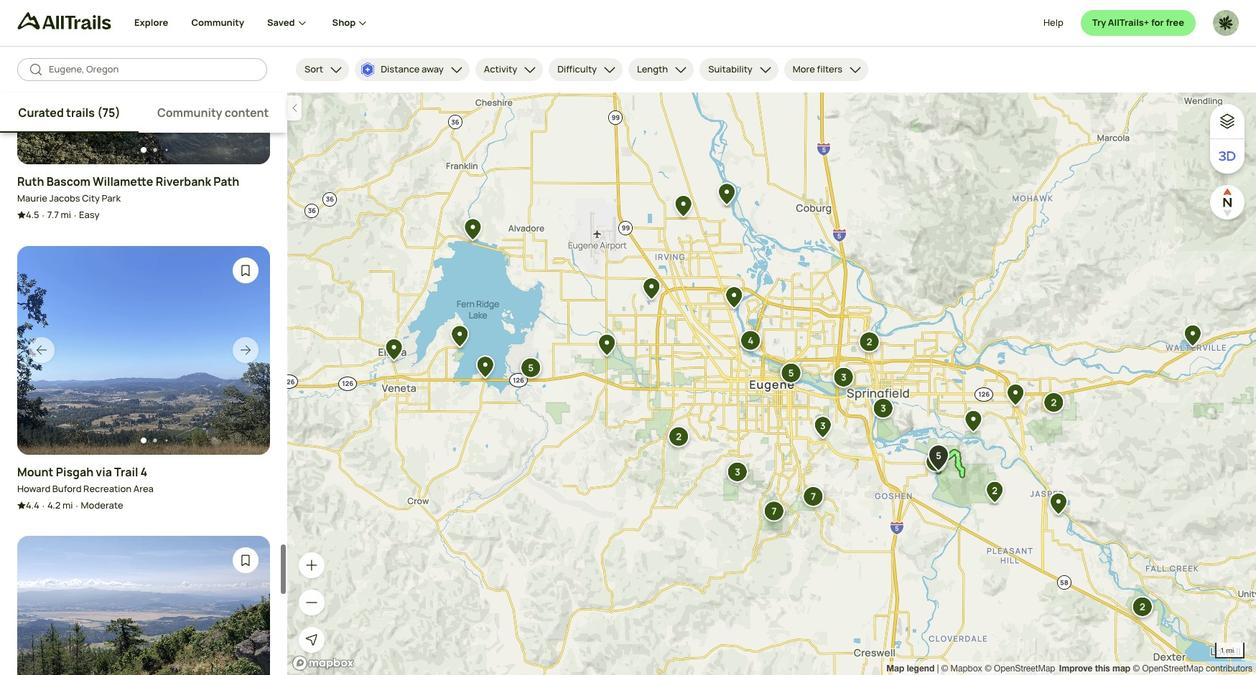 Task type: locate. For each thing, give the bounding box(es) containing it.
· left 4.2
[[42, 499, 44, 512]]

mi right 1
[[1226, 646, 1234, 655]]

dialog
[[0, 0, 1256, 676]]

4.5
[[26, 208, 39, 221]]

length
[[637, 63, 668, 76]]

mi
[[61, 208, 71, 221], [62, 498, 73, 511], [1226, 646, 1234, 655]]

pisgah
[[56, 464, 93, 479]]

© right 'map'
[[1133, 664, 1140, 674]]

© right |
[[941, 664, 948, 674]]

buford
[[52, 482, 82, 495]]

shop link
[[332, 0, 370, 46]]

1 mi
[[1220, 646, 1234, 655]]

navigate next image for add to list icon
[[238, 343, 253, 357]]

this
[[1095, 664, 1110, 674]]

openstreetmap right 'map'
[[1142, 664, 1204, 674]]

alltrails link
[[17, 12, 134, 36]]

0 vertical spatial navigate next image
[[238, 343, 253, 357]]

1 horizontal spatial openstreetmap
[[1142, 664, 1204, 674]]

0 horizontal spatial openstreetmap
[[994, 664, 1055, 674]]

improve
[[1059, 664, 1093, 674]]

mi inside 4.4 · 4.2 mi · moderate
[[62, 498, 73, 511]]

·
[[42, 208, 44, 221], [74, 208, 76, 221], [42, 499, 44, 512], [76, 499, 78, 512]]

community content
[[157, 105, 269, 121]]

2 openstreetmap from the left
[[1142, 664, 1204, 674]]

howard buford recreation area link
[[17, 482, 154, 496]]

list
[[886, 662, 1253, 676]]

community left saved
[[191, 16, 244, 29]]

community inside tab
[[157, 105, 222, 121]]

filters
[[817, 63, 843, 76]]

community link
[[191, 0, 244, 46]]

area
[[133, 482, 154, 495]]

1 © from the left
[[941, 664, 948, 674]]

· down howard buford recreation area link in the left of the page
[[76, 499, 78, 512]]

1 vertical spatial mi
[[62, 498, 73, 511]]

sort
[[305, 63, 323, 76]]

navigate next image for add to list image
[[238, 633, 253, 648]]

for
[[1151, 16, 1164, 29]]

maurie jacobs city park link
[[17, 191, 121, 205]]

map legend | © mapbox © openstreetmap improve this map © openstreetmap contributors
[[886, 664, 1253, 674]]

saved link
[[267, 0, 309, 46]]

0 vertical spatial mi
[[61, 208, 71, 221]]

howard
[[17, 482, 50, 495]]

tab list
[[0, 93, 287, 133]]

mi inside 4.5 · 7.7 mi · easy
[[61, 208, 71, 221]]

try alltrails+ for free
[[1092, 16, 1184, 29]]

1
[[1220, 646, 1224, 655]]

openstreetmap
[[994, 664, 1055, 674], [1142, 664, 1204, 674]]

2 horizontal spatial ©
[[1133, 664, 1140, 674]]

4.4
[[26, 498, 39, 511]]

navigate next image
[[238, 343, 253, 357], [238, 633, 253, 648]]

trail
[[114, 464, 138, 479]]

distance
[[381, 63, 420, 76]]

1 openstreetmap from the left
[[994, 664, 1055, 674]]

more
[[793, 63, 815, 76]]

community left content
[[157, 105, 222, 121]]

|
[[937, 664, 939, 674]]

suitability button
[[700, 58, 778, 81]]

4.2
[[47, 498, 61, 511]]

©
[[941, 664, 948, 674], [985, 664, 992, 674], [1133, 664, 1140, 674]]

community
[[191, 16, 244, 29], [157, 105, 222, 121]]

navigate previous image
[[34, 633, 49, 648]]

© openstreetmap link
[[985, 664, 1055, 674]]

selected trailhead image
[[924, 442, 954, 478]]

1 navigate next image from the top
[[238, 343, 253, 357]]

free
[[1166, 16, 1184, 29]]

legend
[[907, 664, 935, 674]]

mount pisgah via trail 4 howard buford recreation area
[[17, 464, 154, 495]]

trails
[[66, 105, 95, 121]]

openstreetmap left improve
[[994, 664, 1055, 674]]

mi right 4.2
[[62, 498, 73, 511]]

tab list containing curated trails (75)
[[0, 93, 287, 133]]

away
[[422, 63, 444, 76]]

1 vertical spatial community
[[157, 105, 222, 121]]

0 vertical spatial community
[[191, 16, 244, 29]]

explore link
[[134, 0, 168, 46]]

map
[[886, 664, 904, 674]]

close this dialog image
[[1217, 615, 1232, 629]]

0 horizontal spatial ©
[[941, 664, 948, 674]]

1 horizontal spatial ©
[[985, 664, 992, 674]]

alltrails image
[[17, 12, 111, 29]]

content
[[225, 105, 269, 121]]

list containing map legend
[[886, 662, 1253, 676]]

curated trails (75) tab
[[0, 93, 139, 133]]

saved button
[[267, 0, 332, 46]]

mi right the 7.7
[[61, 208, 71, 221]]

None search field
[[17, 58, 267, 81]]

shop
[[332, 16, 356, 29]]

improve this map link
[[1059, 664, 1131, 674]]

easy
[[79, 208, 99, 221]]

© right mapbox
[[985, 664, 992, 674]]

· left the 7.7
[[42, 208, 44, 221]]

map options image
[[1219, 113, 1236, 130]]

suitability
[[708, 63, 753, 76]]

1 vertical spatial navigate next image
[[238, 633, 253, 648]]

2 navigate next image from the top
[[238, 633, 253, 648]]

difficulty button
[[549, 58, 623, 81]]



Task type: describe. For each thing, give the bounding box(es) containing it.
city
[[82, 191, 100, 204]]

try alltrails+ for free link
[[1081, 10, 1196, 36]]

alltrails+
[[1108, 16, 1149, 29]]

(75)
[[97, 105, 120, 121]]

distance away
[[381, 63, 444, 76]]

mi for bascom
[[61, 208, 71, 221]]

kendall image
[[1213, 10, 1239, 36]]

4.5 · 7.7 mi · easy
[[26, 208, 99, 221]]

· left easy
[[74, 208, 76, 221]]

shop button
[[332, 0, 370, 46]]

more filters button
[[784, 58, 869, 81]]

via
[[96, 464, 112, 479]]

community for community
[[191, 16, 244, 29]]

4.4 · 4.2 mi · moderate
[[26, 498, 123, 512]]

length button
[[629, 58, 694, 81]]

more filters
[[793, 63, 843, 76]]

enable 3d map image
[[1219, 148, 1236, 165]]

3 © from the left
[[1133, 664, 1140, 674]]

mi for pisgah
[[62, 498, 73, 511]]

© openstreetmap contributors link
[[1133, 664, 1253, 674]]

add to list image
[[238, 553, 253, 568]]

saved
[[267, 16, 295, 29]]

4
[[140, 464, 147, 479]]

help link
[[1044, 10, 1063, 36]]

maurie
[[17, 191, 47, 204]]

activity
[[484, 63, 517, 76]]

zoom map out image
[[305, 596, 319, 610]]

bascom
[[46, 173, 90, 189]]

community content tab
[[139, 93, 287, 133]]

explore
[[134, 16, 168, 29]]

sort button
[[296, 58, 349, 81]]

mapbox
[[951, 664, 982, 674]]

difficulty
[[557, 63, 597, 76]]

willamette
[[93, 173, 153, 189]]

7.7
[[47, 208, 59, 221]]

activity button
[[475, 58, 543, 81]]

Eugene, Oregon field
[[49, 63, 256, 77]]

2 © from the left
[[985, 664, 992, 674]]

2 vertical spatial mi
[[1226, 646, 1234, 655]]

recreation
[[83, 482, 132, 495]]

ruth
[[17, 173, 44, 189]]

reset north and pitch image
[[1213, 188, 1242, 217]]

map
[[1113, 664, 1131, 674]]

ruth bascom willamette riverbank path maurie jacobs city park
[[17, 173, 239, 204]]

curated
[[18, 105, 64, 121]]

help
[[1044, 16, 1063, 29]]

park
[[102, 191, 121, 204]]

add to list image
[[238, 263, 253, 277]]

map region
[[287, 93, 1256, 676]]

navigate previous image
[[34, 343, 49, 357]]

curated trails (75)
[[18, 105, 120, 121]]

© mapbox link
[[941, 664, 982, 674]]

zoom map in image
[[305, 559, 319, 573]]

try
[[1092, 16, 1106, 29]]

mount
[[17, 464, 54, 479]]

community for community content
[[157, 105, 222, 121]]

riverbank
[[156, 173, 211, 189]]

contributors
[[1206, 664, 1253, 674]]

distance away button
[[355, 58, 470, 81]]

moderate
[[81, 498, 123, 511]]

current location image
[[305, 633, 319, 648]]

map legend link
[[886, 664, 937, 674]]

jacobs
[[49, 191, 80, 204]]

path
[[213, 173, 239, 189]]



Task type: vqa. For each thing, say whether or not it's contained in the screenshot.
Riverbank
yes



